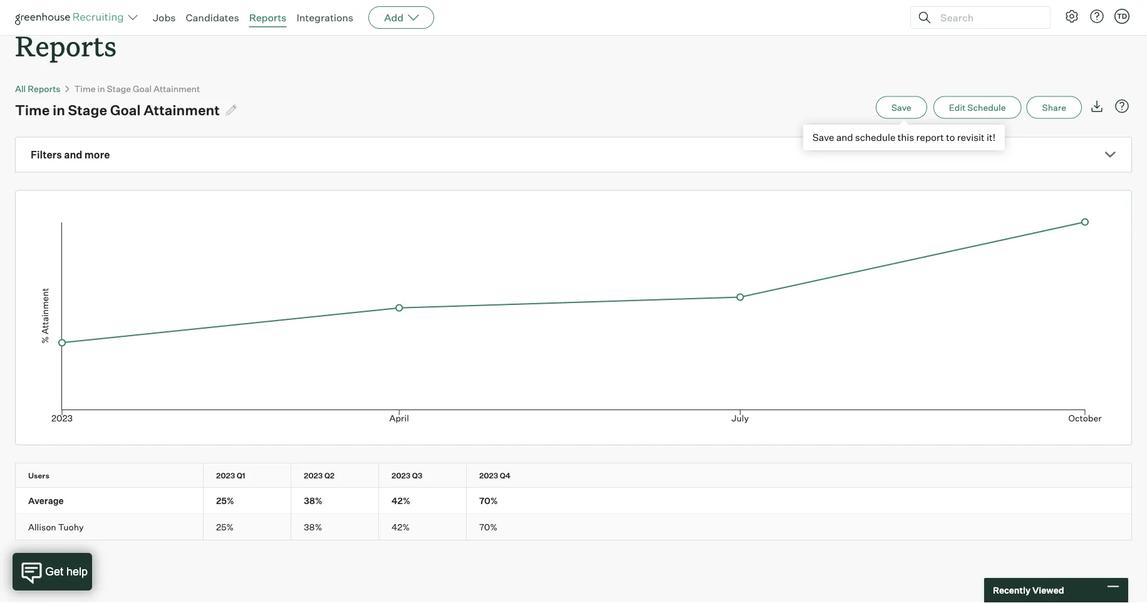 Task type: locate. For each thing, give the bounding box(es) containing it.
save and schedule this report to revisit it! element
[[876, 96, 934, 119]]

time in stage goal attainment link
[[74, 83, 200, 94]]

2 70% from the top
[[480, 522, 498, 533]]

2 2023 from the left
[[304, 471, 323, 481]]

row group containing average
[[16, 488, 1132, 515]]

jobs link
[[153, 11, 176, 24]]

users
[[28, 471, 49, 481]]

row group
[[16, 488, 1132, 515], [16, 515, 1132, 540]]

42%
[[392, 496, 410, 507], [392, 522, 410, 533]]

time
[[74, 83, 96, 94], [15, 101, 50, 119]]

share button
[[1027, 96, 1083, 119]]

2023
[[216, 471, 235, 481], [304, 471, 323, 481], [392, 471, 411, 481], [480, 471, 498, 481]]

3 2023 from the left
[[392, 471, 411, 481]]

4 2023 from the left
[[480, 471, 498, 481]]

1 vertical spatial attainment
[[144, 101, 220, 119]]

reports down 'greenhouse recruiting' image
[[15, 27, 117, 64]]

2023 for 2023 q2
[[304, 471, 323, 481]]

q4
[[500, 471, 511, 481]]

all
[[15, 83, 26, 94]]

1 vertical spatial row
[[16, 488, 1132, 514]]

1 vertical spatial and
[[64, 149, 82, 161]]

edit schedule button
[[934, 96, 1022, 119]]

grid containing average
[[16, 464, 1132, 540]]

save up save and schedule this report to revisit it! tooltip
[[892, 102, 912, 113]]

1 horizontal spatial save
[[892, 102, 912, 113]]

more
[[85, 149, 110, 161]]

0 vertical spatial time
[[74, 83, 96, 94]]

save for save
[[892, 102, 912, 113]]

stage
[[107, 83, 131, 94], [68, 101, 107, 119]]

and left 'more'
[[64, 149, 82, 161]]

in
[[97, 83, 105, 94], [53, 101, 65, 119]]

0 vertical spatial reports
[[249, 11, 287, 24]]

2 vertical spatial reports
[[28, 83, 61, 94]]

0 vertical spatial 25%
[[216, 496, 234, 507]]

2023 left q2
[[304, 471, 323, 481]]

time in stage goal attainment
[[74, 83, 200, 94], [15, 101, 220, 119]]

reports link
[[249, 11, 287, 24]]

attainment
[[154, 83, 200, 94], [144, 101, 220, 119]]

filters and more
[[31, 149, 110, 161]]

42% for allison tuohy
[[392, 522, 410, 533]]

recently viewed
[[994, 585, 1065, 596]]

grid
[[16, 464, 1132, 540]]

2023 left 'q3'
[[392, 471, 411, 481]]

save left schedule
[[813, 132, 835, 144]]

2023 q2
[[304, 471, 335, 481]]

0 vertical spatial in
[[97, 83, 105, 94]]

2 row group from the top
[[16, 515, 1132, 540]]

2023 left q1
[[216, 471, 235, 481]]

row
[[16, 464, 1132, 488], [16, 488, 1132, 514], [16, 515, 1132, 540]]

reports right candidates link
[[249, 11, 287, 24]]

2 vertical spatial row
[[16, 515, 1132, 540]]

and left schedule
[[837, 132, 854, 144]]

1 38% from the top
[[304, 496, 323, 507]]

1 row from the top
[[16, 464, 1132, 488]]

2 row from the top
[[16, 488, 1132, 514]]

reports right all
[[28, 83, 61, 94]]

and
[[837, 132, 854, 144], [64, 149, 82, 161]]

download image
[[1090, 99, 1105, 114]]

reports
[[249, 11, 287, 24], [15, 27, 117, 64], [28, 83, 61, 94]]

2 25% from the top
[[216, 522, 234, 533]]

greenhouse recruiting image
[[15, 10, 128, 25]]

faq image
[[1115, 99, 1130, 114]]

0 vertical spatial 42%
[[392, 496, 410, 507]]

1 vertical spatial 25%
[[216, 522, 234, 533]]

3 row from the top
[[16, 515, 1132, 540]]

save button
[[876, 96, 928, 119]]

1 vertical spatial goal
[[110, 101, 141, 119]]

1 70% from the top
[[480, 496, 498, 507]]

td button
[[1115, 9, 1130, 24]]

2023 inside column header
[[216, 471, 235, 481]]

configure image
[[1065, 9, 1080, 24]]

td
[[1118, 12, 1128, 20]]

1 42% from the top
[[392, 496, 410, 507]]

0 vertical spatial 38%
[[304, 496, 323, 507]]

save
[[892, 102, 912, 113], [813, 132, 835, 144]]

save and schedule this report to revisit it!
[[813, 132, 996, 144]]

goal
[[133, 83, 152, 94], [110, 101, 141, 119]]

2023 left q4
[[480, 471, 498, 481]]

0 horizontal spatial time
[[15, 101, 50, 119]]

save inside tooltip
[[813, 132, 835, 144]]

1 vertical spatial 42%
[[392, 522, 410, 533]]

25%
[[216, 496, 234, 507], [216, 522, 234, 533]]

2 38% from the top
[[304, 522, 322, 533]]

it!
[[987, 132, 996, 144]]

recently
[[994, 585, 1031, 596]]

38%
[[304, 496, 323, 507], [304, 522, 322, 533]]

time right all reports link
[[74, 83, 96, 94]]

q1
[[237, 471, 246, 481]]

allison
[[28, 522, 56, 533]]

Search text field
[[938, 8, 1039, 27]]

time down all reports
[[15, 101, 50, 119]]

0 vertical spatial row
[[16, 464, 1132, 488]]

1 horizontal spatial in
[[97, 83, 105, 94]]

2 42% from the top
[[392, 522, 410, 533]]

1 horizontal spatial and
[[837, 132, 854, 144]]

0 horizontal spatial and
[[64, 149, 82, 161]]

jobs
[[153, 11, 176, 24]]

row containing average
[[16, 488, 1132, 514]]

0 horizontal spatial in
[[53, 101, 65, 119]]

42% for average
[[392, 496, 410, 507]]

1 vertical spatial 70%
[[480, 522, 498, 533]]

0 vertical spatial save
[[892, 102, 912, 113]]

q2
[[324, 471, 335, 481]]

0 vertical spatial and
[[837, 132, 854, 144]]

this
[[898, 132, 915, 144]]

70%
[[480, 496, 498, 507], [480, 522, 498, 533]]

row containing allison tuohy
[[16, 515, 1132, 540]]

save inside button
[[892, 102, 912, 113]]

0 vertical spatial attainment
[[154, 83, 200, 94]]

schedule
[[968, 102, 1006, 113]]

and inside tooltip
[[837, 132, 854, 144]]

1 vertical spatial save
[[813, 132, 835, 144]]

candidates link
[[186, 11, 239, 24]]

1 row group from the top
[[16, 488, 1132, 515]]

70% for allison tuohy
[[480, 522, 498, 533]]

and for filters
[[64, 149, 82, 161]]

1 vertical spatial 38%
[[304, 522, 322, 533]]

1 vertical spatial stage
[[68, 101, 107, 119]]

1 vertical spatial in
[[53, 101, 65, 119]]

add button
[[369, 6, 435, 29]]

0 horizontal spatial save
[[813, 132, 835, 144]]

2023 for 2023 q3
[[392, 471, 411, 481]]

1 25% from the top
[[216, 496, 234, 507]]

1 2023 from the left
[[216, 471, 235, 481]]

tuohy
[[58, 522, 84, 533]]

2023 q1 column header
[[204, 464, 302, 488]]

1 horizontal spatial time
[[74, 83, 96, 94]]

0 vertical spatial 70%
[[480, 496, 498, 507]]



Task type: describe. For each thing, give the bounding box(es) containing it.
edit
[[950, 102, 966, 113]]

edit schedule
[[950, 102, 1006, 113]]

2023 for 2023 q4
[[480, 471, 498, 481]]

2023 q2 column header
[[291, 464, 390, 488]]

revisit
[[958, 132, 985, 144]]

all reports link
[[15, 83, 61, 94]]

td button
[[1113, 6, 1133, 26]]

candidates
[[186, 11, 239, 24]]

schedule
[[856, 132, 896, 144]]

row containing users
[[16, 464, 1132, 488]]

2023 for 2023 q1
[[216, 471, 235, 481]]

row group containing allison tuohy
[[16, 515, 1132, 540]]

filters
[[31, 149, 62, 161]]

viewed
[[1033, 585, 1065, 596]]

xychart image
[[31, 191, 1117, 442]]

2023 q3 column header
[[379, 464, 478, 488]]

average
[[28, 496, 64, 507]]

70% for average
[[480, 496, 498, 507]]

report
[[917, 132, 945, 144]]

integrations link
[[297, 11, 354, 24]]

users column header
[[16, 464, 214, 488]]

38% for average
[[304, 496, 323, 507]]

all reports
[[15, 83, 61, 94]]

2023 q1
[[216, 471, 246, 481]]

0 vertical spatial goal
[[133, 83, 152, 94]]

2023 q4 column header
[[467, 464, 566, 488]]

2023 q4
[[480, 471, 511, 481]]

save for save and schedule this report to revisit it!
[[813, 132, 835, 144]]

2023 q3
[[392, 471, 423, 481]]

1 vertical spatial reports
[[15, 27, 117, 64]]

38% for allison tuohy
[[304, 522, 322, 533]]

25% for allison tuohy
[[216, 522, 234, 533]]

save and schedule this report to revisit it! tooltip
[[804, 118, 1006, 150]]

add
[[384, 11, 404, 24]]

25% for average
[[216, 496, 234, 507]]

to
[[947, 132, 956, 144]]

integrations
[[297, 11, 354, 24]]

1 vertical spatial time in stage goal attainment
[[15, 101, 220, 119]]

0 vertical spatial time in stage goal attainment
[[74, 83, 200, 94]]

0 vertical spatial stage
[[107, 83, 131, 94]]

share
[[1043, 102, 1067, 113]]

and for save
[[837, 132, 854, 144]]

q3
[[412, 471, 423, 481]]

1 vertical spatial time
[[15, 101, 50, 119]]

allison tuohy
[[28, 522, 84, 533]]



Task type: vqa. For each thing, say whether or not it's contained in the screenshot.
TD button
yes



